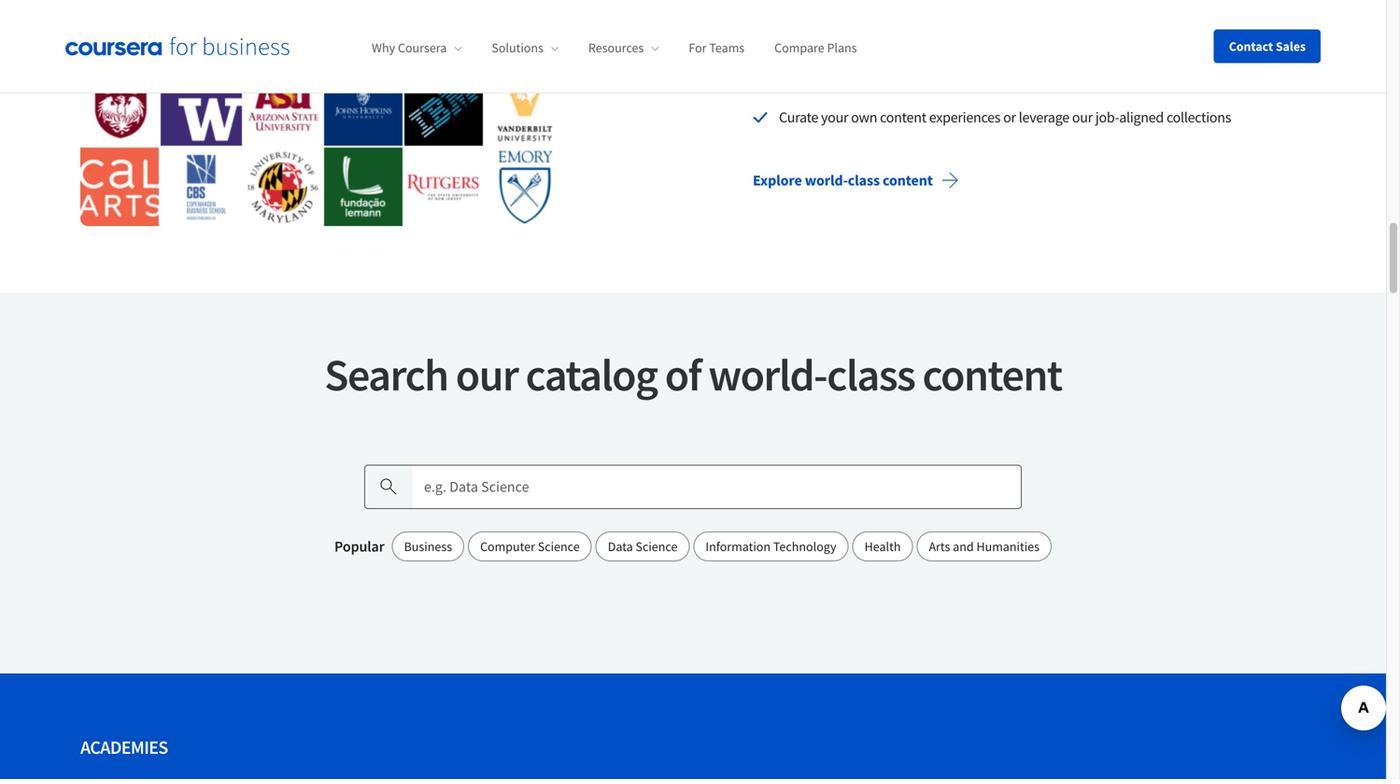 Task type: describe. For each thing, give the bounding box(es) containing it.
coursera
[[398, 39, 447, 56]]

why
[[372, 39, 395, 56]]

expert
[[828, 11, 866, 30]]

teams
[[709, 39, 745, 56]]

1 horizontal spatial our
[[1072, 108, 1093, 126]]

provide
[[779, 11, 825, 30]]

hands-
[[1121, 76, 1162, 94]]

thirty logos from well known universities image
[[80, 0, 565, 226]]

compare
[[775, 39, 825, 56]]

computer
[[480, 538, 535, 555]]

or
[[1003, 108, 1016, 126]]

0 vertical spatial from
[[937, 11, 966, 30]]

roles
[[957, 44, 986, 62]]

videos,
[[999, 76, 1041, 94]]

arts
[[929, 538, 950, 555]]

experiences
[[929, 108, 1001, 126]]

for teams link
[[689, 39, 745, 56]]

1 vertical spatial of
[[665, 346, 701, 402]]

0 vertical spatial of
[[985, 11, 997, 30]]

provide expert instruction from 13 of the top 20 business schools in the world
[[779, 11, 1238, 30]]

prepare
[[779, 44, 826, 62]]

why coursera link
[[372, 39, 462, 56]]

information
[[706, 538, 771, 555]]

catalog
[[526, 346, 657, 402]]

compare plans link
[[775, 39, 857, 56]]

2 the from the left
[[1180, 11, 1200, 30]]

explore
[[753, 171, 802, 189]]

contact sales button
[[1214, 29, 1321, 63]]

industry
[[1160, 44, 1209, 62]]

credentials
[[1059, 44, 1125, 62]]

top
[[1023, 11, 1043, 30]]

popular option group
[[392, 531, 1052, 561]]

short
[[965, 76, 996, 94]]

solutions link
[[492, 39, 559, 56]]

sales
[[1276, 38, 1306, 55]]

1 vertical spatial world-
[[709, 346, 827, 402]]

science for data science
[[636, 538, 678, 555]]

schools
[[1118, 11, 1164, 30]]

resources
[[588, 39, 644, 56]]

1 the from the left
[[1000, 11, 1020, 30]]

coursera for business image
[[65, 37, 290, 56]]

instruction
[[869, 11, 934, 30]]

class inside 'explore world-class content' link
[[848, 171, 880, 189]]

digital
[[917, 44, 954, 62]]

learning
[[883, 76, 933, 94]]

drive
[[779, 76, 810, 94]]

experts
[[1212, 44, 1256, 62]]

content for own
[[880, 108, 927, 126]]

data science
[[608, 538, 678, 555]]

academies
[[80, 736, 168, 759]]

Search query text field
[[413, 464, 1022, 509]]

2 vertical spatial content
[[923, 346, 1062, 402]]

on
[[1162, 76, 1178, 94]]



Task type: locate. For each thing, give the bounding box(es) containing it.
world
[[1203, 11, 1238, 30]]

science inside button
[[636, 538, 678, 555]]

0 vertical spatial class
[[848, 171, 880, 189]]

explore world-class content
[[753, 171, 933, 189]]

of
[[985, 11, 997, 30], [665, 346, 701, 402]]

technology
[[773, 538, 837, 555]]

of right 13
[[985, 11, 997, 30]]

drive continuous learning with short videos, lessons, and hands-on projects
[[779, 76, 1229, 94]]

business
[[1063, 11, 1115, 30]]

collections
[[1167, 108, 1232, 126]]

class
[[848, 171, 880, 189], [827, 346, 915, 402]]

science for computer science
[[538, 538, 580, 555]]

from left 13
[[937, 11, 966, 30]]

curate
[[779, 108, 819, 126]]

1 vertical spatial class
[[827, 346, 915, 402]]

why coursera
[[372, 39, 447, 56]]

search
[[324, 346, 448, 402]]

compare plans
[[775, 39, 857, 56]]

career
[[1018, 44, 1056, 62]]

popular
[[334, 537, 385, 556]]

job-
[[1096, 108, 1119, 126]]

1 horizontal spatial from
[[1128, 44, 1157, 62]]

projects
[[1181, 76, 1229, 94]]

0 horizontal spatial science
[[538, 538, 580, 555]]

content for class
[[883, 171, 933, 189]]

resources link
[[588, 39, 659, 56]]

Health button
[[853, 531, 913, 561]]

1 vertical spatial content
[[883, 171, 933, 189]]

for teams
[[689, 39, 745, 56]]

explore world-class content link
[[738, 158, 974, 203]]

health
[[865, 538, 901, 555]]

0 horizontal spatial and
[[953, 538, 974, 555]]

0 horizontal spatial the
[[1000, 11, 1020, 30]]

0 horizontal spatial our
[[456, 346, 518, 402]]

science right data
[[636, 538, 678, 555]]

of right catalog
[[665, 346, 701, 402]]

for
[[897, 44, 914, 62]]

with left the short
[[935, 76, 962, 94]]

13
[[968, 11, 983, 30]]

1 vertical spatial from
[[1128, 44, 1157, 62]]

for
[[689, 39, 707, 56]]

science
[[538, 538, 580, 555], [636, 538, 678, 555]]

Business button
[[392, 531, 464, 561]]

Information Technology button
[[694, 531, 849, 561]]

plans
[[827, 39, 857, 56]]

0 vertical spatial with
[[989, 44, 1016, 62]]

1 horizontal spatial the
[[1180, 11, 1200, 30]]

1 horizontal spatial of
[[985, 11, 997, 30]]

our
[[1072, 108, 1093, 126], [456, 346, 518, 402]]

20
[[1046, 11, 1060, 30]]

from
[[937, 11, 966, 30], [1128, 44, 1157, 62]]

business
[[404, 538, 452, 555]]

information technology
[[706, 538, 837, 555]]

1 vertical spatial and
[[953, 538, 974, 555]]

0 vertical spatial content
[[880, 108, 927, 126]]

and up job-
[[1095, 76, 1118, 94]]

Data Science button
[[596, 531, 690, 561]]

prepare employees for digital roles with career credentials from industry experts
[[779, 44, 1256, 62]]

Computer Science button
[[468, 531, 592, 561]]

0 vertical spatial our
[[1072, 108, 1093, 126]]

computer science
[[480, 538, 580, 555]]

1 horizontal spatial and
[[1095, 76, 1118, 94]]

solutions
[[492, 39, 544, 56]]

Arts and Humanities button
[[917, 531, 1052, 561]]

contact sales
[[1229, 38, 1306, 55]]

with right roles
[[989, 44, 1016, 62]]

own
[[851, 108, 877, 126]]

the
[[1000, 11, 1020, 30], [1180, 11, 1200, 30]]

1 horizontal spatial with
[[989, 44, 1016, 62]]

with
[[989, 44, 1016, 62], [935, 76, 962, 94]]

0 vertical spatial world-
[[805, 171, 848, 189]]

and right arts
[[953, 538, 974, 555]]

science inside button
[[538, 538, 580, 555]]

curate your own content experiences or leverage our job-aligned collections
[[779, 108, 1232, 126]]

0 horizontal spatial with
[[935, 76, 962, 94]]

and inside button
[[953, 538, 974, 555]]

continuous
[[813, 76, 881, 94]]

in
[[1166, 11, 1178, 30]]

1 vertical spatial our
[[456, 346, 518, 402]]

and
[[1095, 76, 1118, 94], [953, 538, 974, 555]]

science right computer
[[538, 538, 580, 555]]

humanities
[[977, 538, 1040, 555]]

world-
[[805, 171, 848, 189], [709, 346, 827, 402]]

0 horizontal spatial from
[[937, 11, 966, 30]]

the right in
[[1180, 11, 1200, 30]]

leverage
[[1019, 108, 1070, 126]]

0 vertical spatial and
[[1095, 76, 1118, 94]]

content
[[880, 108, 927, 126], [883, 171, 933, 189], [923, 346, 1062, 402]]

contact
[[1229, 38, 1274, 55]]

from up hands-
[[1128, 44, 1157, 62]]

lessons,
[[1044, 76, 1092, 94]]

aligned
[[1119, 108, 1164, 126]]

your
[[821, 108, 849, 126]]

employees
[[829, 44, 895, 62]]

search our catalog of world-class content
[[324, 346, 1062, 402]]

the left top on the right
[[1000, 11, 1020, 30]]

1 vertical spatial with
[[935, 76, 962, 94]]

0 horizontal spatial of
[[665, 346, 701, 402]]

data
[[608, 538, 633, 555]]

1 horizontal spatial science
[[636, 538, 678, 555]]

1 science from the left
[[538, 538, 580, 555]]

2 science from the left
[[636, 538, 678, 555]]

arts and humanities
[[929, 538, 1040, 555]]



Task type: vqa. For each thing, say whether or not it's contained in the screenshot.
The Information
yes



